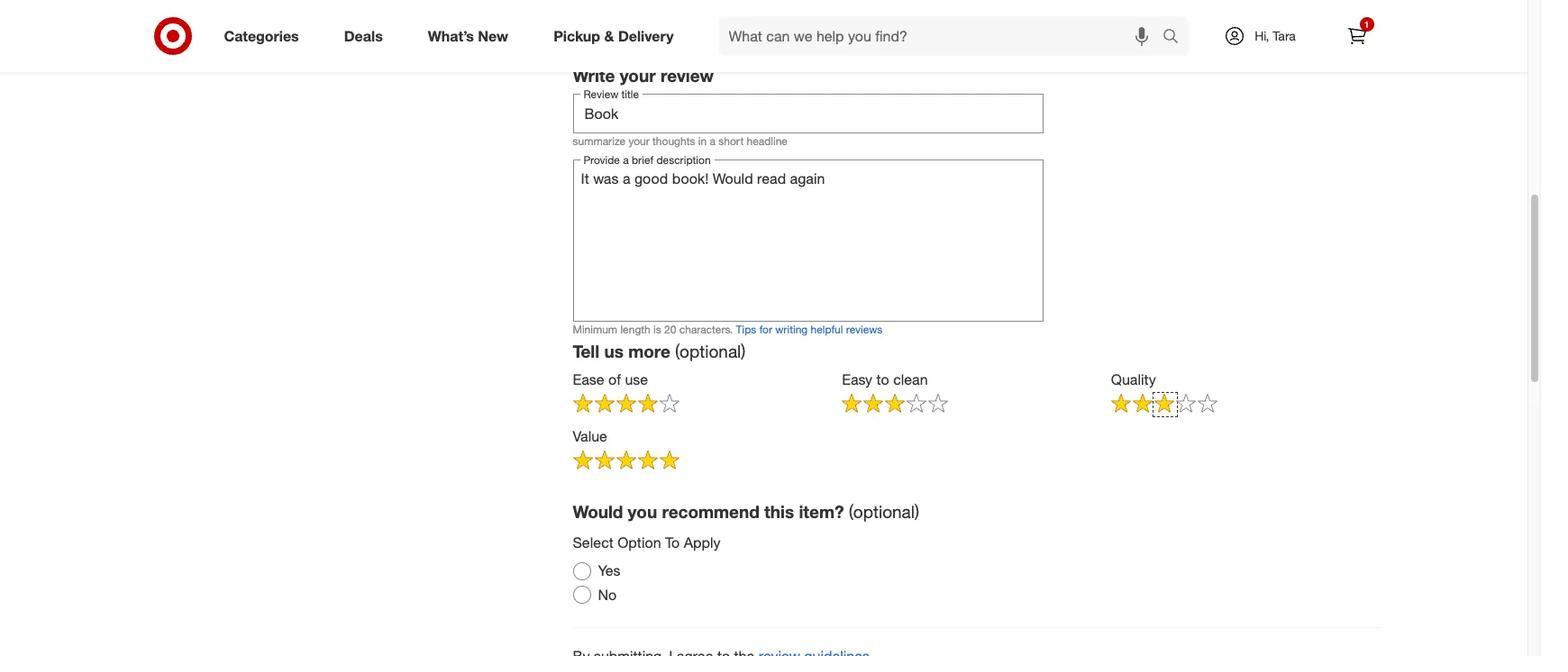 Task type: describe. For each thing, give the bounding box(es) containing it.
select option to apply
[[573, 534, 721, 552]]

summarize
[[573, 134, 626, 148]]

categories
[[224, 27, 299, 45]]

ease
[[573, 370, 605, 388]]

this
[[765, 501, 794, 522]]

easy
[[842, 370, 873, 388]]

It was a good book! Would read again text field
[[573, 160, 1044, 322]]

clean
[[894, 370, 928, 388]]

to
[[665, 534, 680, 552]]

what's new
[[428, 27, 509, 45]]

&
[[604, 27, 614, 45]]

your for summarize
[[629, 134, 650, 148]]

value
[[573, 427, 608, 445]]

delivery
[[618, 27, 674, 45]]

to
[[877, 370, 890, 388]]

no
[[598, 586, 617, 604]]

short
[[719, 134, 744, 148]]

No radio
[[573, 586, 591, 604]]

hi,
[[1255, 28, 1270, 43]]

thoughts
[[653, 134, 695, 148]]

reviews
[[846, 323, 883, 336]]

categories link
[[209, 16, 322, 56]]

write
[[573, 65, 615, 86]]

quality
[[1111, 370, 1156, 388]]

a
[[710, 134, 716, 148]]

more
[[629, 341, 671, 362]]

summarize your thoughts in a short headline
[[573, 134, 788, 148]]

pickup & delivery link
[[538, 16, 696, 56]]

1 link
[[1337, 16, 1377, 56]]

is
[[654, 323, 662, 336]]

us
[[604, 341, 624, 362]]

tell
[[573, 341, 600, 362]]

recommend
[[662, 501, 760, 522]]

Yes radio
[[573, 562, 591, 580]]

1
[[1365, 19, 1370, 30]]



Task type: vqa. For each thing, say whether or not it's contained in the screenshot.
first 52 from left
no



Task type: locate. For each thing, give the bounding box(es) containing it.
your
[[620, 65, 656, 86], [629, 134, 650, 148]]

of
[[609, 370, 621, 388]]

ease of use
[[573, 370, 648, 388]]

review
[[661, 65, 714, 86]]

deals link
[[329, 16, 405, 56]]

your left thoughts
[[629, 134, 650, 148]]

None text field
[[573, 94, 1044, 133]]

1 horizontal spatial (optional)
[[849, 501, 920, 522]]

in
[[698, 134, 707, 148]]

would you recommend this item? (optional)
[[573, 501, 920, 522]]

option
[[618, 534, 661, 552]]

1 vertical spatial (optional)
[[849, 501, 920, 522]]

tell us more (optional)
[[573, 341, 746, 362]]

minimum length is 20 characters. tips for writing helpful reviews
[[573, 323, 883, 336]]

0 vertical spatial your
[[620, 65, 656, 86]]

item?
[[799, 501, 844, 522]]

0 vertical spatial (optional)
[[675, 341, 746, 362]]

hi, tara
[[1255, 28, 1296, 43]]

headline
[[747, 134, 788, 148]]

what's
[[428, 27, 474, 45]]

select
[[573, 534, 614, 552]]

What can we help you find? suggestions appear below search field
[[718, 16, 1167, 56]]

helpful
[[811, 323, 843, 336]]

search
[[1154, 28, 1198, 46]]

deals
[[344, 27, 383, 45]]

(optional) right item? at right bottom
[[849, 501, 920, 522]]

you
[[628, 501, 657, 522]]

your for write
[[620, 65, 656, 86]]

minimum
[[573, 323, 618, 336]]

tara
[[1273, 28, 1296, 43]]

yes
[[598, 562, 621, 580]]

1 vertical spatial your
[[629, 134, 650, 148]]

pickup & delivery
[[554, 27, 674, 45]]

apply
[[684, 534, 721, 552]]

writing
[[776, 323, 808, 336]]

(optional)
[[675, 341, 746, 362], [849, 501, 920, 522]]

(optional) down characters. in the left of the page
[[675, 341, 746, 362]]

use
[[625, 370, 648, 388]]

search button
[[1154, 16, 1198, 60]]

pickup
[[554, 27, 600, 45]]

length
[[621, 323, 651, 336]]

what's new link
[[413, 16, 531, 56]]

tips for writing helpful reviews button
[[736, 322, 883, 337]]

tips
[[736, 323, 757, 336]]

easy to clean
[[842, 370, 928, 388]]

write your review
[[573, 65, 714, 86]]

new
[[478, 27, 509, 45]]

your down delivery
[[620, 65, 656, 86]]

for
[[760, 323, 773, 336]]

20
[[665, 323, 677, 336]]

would
[[573, 501, 623, 522]]

characters.
[[680, 323, 733, 336]]

0 horizontal spatial (optional)
[[675, 341, 746, 362]]



